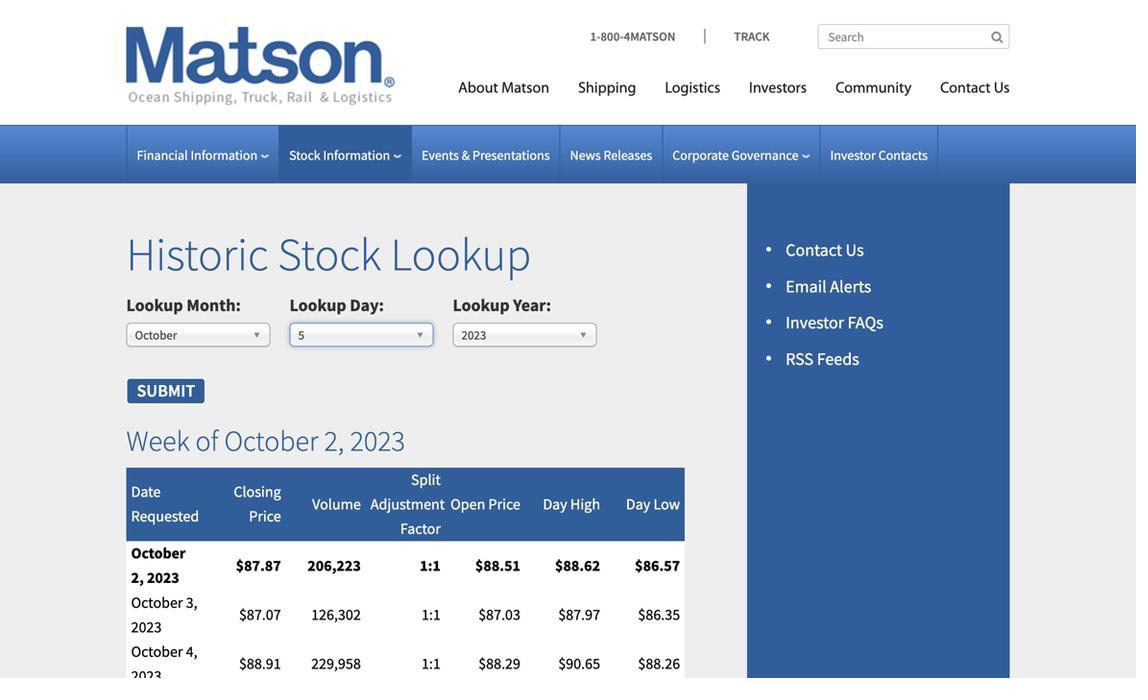 Task type: vqa. For each thing, say whether or not it's contained in the screenshot.
the bottom 29,
no



Task type: locate. For each thing, give the bounding box(es) containing it.
contact us
[[941, 81, 1010, 97], [786, 239, 864, 261]]

contact us link down search icon
[[926, 72, 1010, 111]]

contact
[[941, 81, 991, 97], [786, 239, 843, 261]]

day for day high
[[543, 495, 568, 514]]

lookup
[[391, 225, 532, 283], [126, 295, 183, 316], [290, 295, 347, 316], [453, 295, 510, 316]]

0 horizontal spatial price
[[249, 507, 281, 526]]

$87.03
[[479, 605, 521, 625]]

events & presentations
[[422, 147, 550, 164]]

2023 down october 3, 2023
[[131, 667, 162, 678]]

october up closing
[[224, 423, 319, 459]]

us down search icon
[[994, 81, 1010, 97]]

shipping
[[579, 81, 637, 97]]

1 horizontal spatial contact
[[941, 81, 991, 97]]

0 vertical spatial 1:1
[[420, 556, 441, 575]]

0 vertical spatial contact
[[941, 81, 991, 97]]

governance
[[732, 147, 799, 164]]

0 vertical spatial investor
[[831, 147, 876, 164]]

low
[[654, 495, 680, 514]]

logistics link
[[651, 72, 735, 111]]

contact us link up email alerts link
[[786, 239, 864, 261]]

high
[[571, 495, 601, 514]]

2 vertical spatial 1:1
[[422, 655, 441, 674]]

shipping link
[[564, 72, 651, 111]]

october inside 'october 4, 2023'
[[131, 642, 183, 661]]

investor faqs link
[[786, 312, 884, 334]]

2023 for 229,958
[[131, 667, 162, 678]]

day left high
[[543, 495, 568, 514]]

1 horizontal spatial day
[[543, 495, 568, 514]]

investor up rss feeds link at the right
[[786, 312, 845, 334]]

stock
[[289, 147, 321, 164], [278, 225, 382, 283]]

lookup left year
[[453, 295, 510, 316]]

day
[[350, 295, 379, 316], [543, 495, 568, 514], [626, 495, 651, 514]]

2, inside october 2, 2023
[[131, 568, 144, 588]]

october
[[135, 327, 177, 343], [224, 423, 319, 459], [131, 544, 186, 563], [131, 593, 183, 612], [131, 642, 183, 661]]

$88.29
[[479, 655, 521, 674]]

$86.35
[[638, 605, 680, 625]]

1 horizontal spatial price
[[489, 495, 521, 514]]

1 vertical spatial 2,
[[131, 568, 144, 588]]

126,302
[[311, 605, 361, 625]]

2023 up 'october 4, 2023'
[[131, 618, 162, 637]]

us up "alerts" on the top right of the page
[[846, 239, 864, 261]]

1:1 down factor
[[420, 556, 441, 575]]

1 vertical spatial investor
[[786, 312, 845, 334]]

206,223
[[308, 556, 361, 575]]

2023 inside october 2, 2023
[[147, 568, 179, 588]]

alerts
[[830, 276, 872, 297]]

about matson
[[458, 81, 550, 97]]

contact us down search icon
[[941, 81, 1010, 97]]

october down requested
[[131, 544, 186, 563]]

2, up volume
[[324, 423, 344, 459]]

information
[[191, 147, 258, 164], [323, 147, 390, 164]]

0 vertical spatial us
[[994, 81, 1010, 97]]

information right 'financial'
[[191, 147, 258, 164]]

investor for investor faqs
[[786, 312, 845, 334]]

2023 down lookup year
[[462, 327, 487, 343]]

search image
[[992, 31, 1004, 43]]

4matson
[[624, 28, 676, 44]]

lookup up 5
[[290, 295, 347, 316]]

800-
[[601, 28, 624, 44]]

2 information from the left
[[323, 147, 390, 164]]

corporate governance
[[673, 147, 799, 164]]

5 link
[[290, 323, 434, 347]]

contact us up email alerts link
[[786, 239, 864, 261]]

$88.51
[[476, 556, 521, 575]]

price
[[489, 495, 521, 514], [249, 507, 281, 526]]

volume
[[312, 495, 361, 514]]

2023 up october 3, 2023
[[147, 568, 179, 588]]

day up the 5 "link"
[[350, 295, 379, 316]]

lookup up october link
[[126, 295, 183, 316]]

1:1 for $88.51
[[420, 556, 441, 575]]

track
[[734, 28, 770, 44]]

volume split adjustment factor open price
[[312, 470, 521, 539]]

0 horizontal spatial day
[[350, 295, 379, 316]]

0 horizontal spatial contact
[[786, 239, 843, 261]]

1 vertical spatial us
[[846, 239, 864, 261]]

contact up email
[[786, 239, 843, 261]]

october inside october 3, 2023
[[131, 593, 183, 612]]

1 horizontal spatial information
[[323, 147, 390, 164]]

1 vertical spatial 1:1
[[422, 605, 441, 625]]

email alerts link
[[786, 276, 872, 297]]

year
[[513, 295, 546, 316]]

news releases
[[570, 147, 653, 164]]

october for october 4, 2023
[[131, 642, 183, 661]]

closing price
[[234, 482, 281, 526]]

1 vertical spatial contact us link
[[786, 239, 864, 261]]

october left the 3,
[[131, 593, 183, 612]]

0 horizontal spatial contact us link
[[786, 239, 864, 261]]

information left 'events'
[[323, 147, 390, 164]]

email alerts
[[786, 276, 872, 297]]

lookup day
[[290, 295, 379, 316]]

contact us link
[[926, 72, 1010, 111], [786, 239, 864, 261]]

0 horizontal spatial information
[[191, 147, 258, 164]]

0 vertical spatial 2,
[[324, 423, 344, 459]]

october down lookup month
[[135, 327, 177, 343]]

2,
[[324, 423, 344, 459], [131, 568, 144, 588]]

2023 for 126,302
[[131, 618, 162, 637]]

day left low
[[626, 495, 651, 514]]

investor
[[831, 147, 876, 164], [786, 312, 845, 334]]

0 horizontal spatial contact us
[[786, 239, 864, 261]]

0 horizontal spatial us
[[846, 239, 864, 261]]

1 horizontal spatial contact us link
[[926, 72, 1010, 111]]

1 horizontal spatial contact us
[[941, 81, 1010, 97]]

0 vertical spatial contact us
[[941, 81, 1010, 97]]

historic stock lookup
[[126, 225, 532, 283]]

2, up october 3, 2023
[[131, 568, 144, 588]]

1:1 left '$87.03'
[[422, 605, 441, 625]]

2023 inside october 3, 2023
[[131, 618, 162, 637]]

financial information link
[[137, 147, 269, 164]]

0 horizontal spatial 2,
[[131, 568, 144, 588]]

None search field
[[818, 24, 1010, 49]]

0 vertical spatial contact us link
[[926, 72, 1010, 111]]

2023 inside 'october 4, 2023'
[[131, 667, 162, 678]]

matson
[[502, 81, 550, 97]]

$88.91
[[239, 655, 281, 674]]

investor contacts
[[831, 147, 928, 164]]

contact down search search field
[[941, 81, 991, 97]]

0 vertical spatial stock
[[289, 147, 321, 164]]

community link
[[822, 72, 926, 111]]

price right open
[[489, 495, 521, 514]]

date requested
[[131, 482, 199, 526]]

historic
[[126, 225, 269, 283]]

lookup for lookup year
[[453, 295, 510, 316]]

october left 4,
[[131, 642, 183, 661]]

2023 for 206,223
[[147, 568, 179, 588]]

1 horizontal spatial us
[[994, 81, 1010, 97]]

price down closing
[[249, 507, 281, 526]]

releases
[[604, 147, 653, 164]]

2 horizontal spatial day
[[626, 495, 651, 514]]

us inside top menu navigation
[[994, 81, 1010, 97]]

investors
[[749, 81, 807, 97]]

investors link
[[735, 72, 822, 111]]

4,
[[186, 642, 198, 661]]

None submit
[[126, 378, 206, 404]]

factor
[[401, 519, 441, 539]]

1 vertical spatial contact
[[786, 239, 843, 261]]

1 information from the left
[[191, 147, 258, 164]]

track link
[[705, 28, 770, 44]]

3,
[[186, 593, 198, 612]]

$86.57
[[635, 556, 680, 575]]

october link
[[126, 323, 270, 347]]

investor left contacts
[[831, 147, 876, 164]]

$87.07
[[239, 605, 281, 625]]

1:1 left the $88.29
[[422, 655, 441, 674]]



Task type: describe. For each thing, give the bounding box(es) containing it.
229,958
[[311, 655, 361, 674]]

lookup year
[[453, 295, 546, 316]]

requested
[[131, 507, 199, 526]]

1-800-4matson link
[[590, 28, 705, 44]]

rss
[[786, 348, 814, 370]]

information for financial information
[[191, 147, 258, 164]]

about matson link
[[444, 72, 564, 111]]

rss feeds link
[[786, 348, 860, 370]]

matson image
[[126, 27, 395, 106]]

&
[[462, 147, 470, 164]]

investor for investor contacts
[[831, 147, 876, 164]]

investor faqs
[[786, 312, 884, 334]]

contacts
[[879, 147, 928, 164]]

corporate
[[673, 147, 729, 164]]

$90.65
[[559, 655, 601, 674]]

lookup up lookup year
[[391, 225, 532, 283]]

2023 up adjustment in the left bottom of the page
[[350, 423, 405, 459]]

october for october 2, 2023
[[131, 544, 186, 563]]

1:1 for $88.29
[[422, 655, 441, 674]]

news
[[570, 147, 601, 164]]

lookup month
[[126, 295, 236, 316]]

logistics
[[665, 81, 721, 97]]

contact us inside top menu navigation
[[941, 81, 1010, 97]]

stock information link
[[289, 147, 402, 164]]

5
[[298, 327, 305, 343]]

price inside closing price
[[249, 507, 281, 526]]

october 3, 2023
[[131, 593, 198, 637]]

1 vertical spatial contact us
[[786, 239, 864, 261]]

stock information
[[289, 147, 390, 164]]

october for october
[[135, 327, 177, 343]]

feeds
[[817, 348, 860, 370]]

closing
[[234, 482, 281, 502]]

community
[[836, 81, 912, 97]]

month
[[187, 295, 236, 316]]

of
[[196, 423, 219, 459]]

day for day low
[[626, 495, 651, 514]]

2023 inside 2023 link
[[462, 327, 487, 343]]

$88.62
[[555, 556, 601, 575]]

Search search field
[[818, 24, 1010, 49]]

2023 link
[[453, 323, 597, 347]]

split
[[411, 470, 441, 489]]

lookup for lookup day
[[290, 295, 347, 316]]

1 horizontal spatial 2,
[[324, 423, 344, 459]]

adjustment
[[371, 495, 445, 514]]

presentations
[[473, 147, 550, 164]]

1:1 for $87.03
[[422, 605, 441, 625]]

financial
[[137, 147, 188, 164]]

$87.97
[[559, 605, 601, 625]]

faqs
[[848, 312, 884, 334]]

week
[[126, 423, 190, 459]]

information for stock information
[[323, 147, 390, 164]]

day high
[[543, 495, 601, 514]]

october 4, 2023
[[131, 642, 198, 678]]

week of october 2, 2023
[[126, 423, 405, 459]]

contact inside top menu navigation
[[941, 81, 991, 97]]

lookup for lookup month
[[126, 295, 183, 316]]

1-800-4matson
[[590, 28, 676, 44]]

about
[[458, 81, 499, 97]]

october for october 3, 2023
[[131, 593, 183, 612]]

october 2, 2023
[[131, 544, 186, 588]]

rss feeds
[[786, 348, 860, 370]]

events
[[422, 147, 459, 164]]

email
[[786, 276, 827, 297]]

news releases link
[[570, 147, 653, 164]]

1-
[[590, 28, 601, 44]]

1 vertical spatial stock
[[278, 225, 382, 283]]

financial information
[[137, 147, 258, 164]]

price inside volume split adjustment factor open price
[[489, 495, 521, 514]]

day low
[[626, 495, 680, 514]]

corporate governance link
[[673, 147, 811, 164]]

open
[[451, 495, 486, 514]]

$87.87
[[236, 556, 281, 575]]

top menu navigation
[[415, 72, 1010, 111]]

events & presentations link
[[422, 147, 550, 164]]

date
[[131, 482, 161, 502]]

investor contacts link
[[831, 147, 928, 164]]

$88.26
[[638, 655, 680, 674]]



